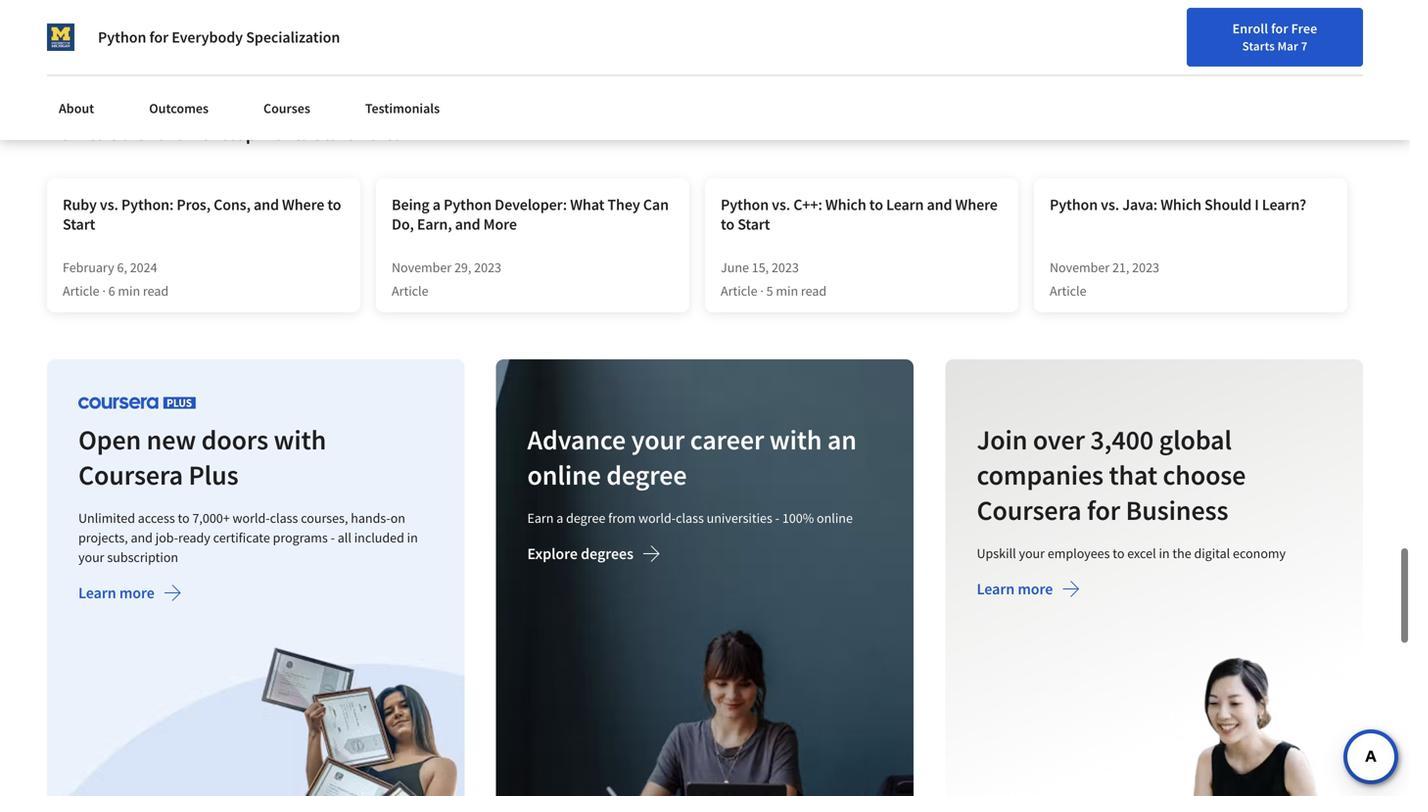 Task type: locate. For each thing, give the bounding box(es) containing it.
1 2023 from the left
[[474, 259, 502, 276]]

2023 inside november 29, 2023 article
[[474, 259, 502, 276]]

0 horizontal spatial where
[[282, 195, 325, 214]]

world-
[[233, 509, 270, 527], [639, 509, 676, 527]]

3 article from the left
[[721, 282, 758, 300]]

class
[[270, 509, 298, 527], [676, 509, 704, 527]]

coursera plus image
[[78, 397, 196, 409]]

1 read from the left
[[143, 282, 169, 300]]

coursera down open
[[78, 458, 183, 492]]

1 horizontal spatial vs.
[[772, 195, 791, 214]]

start left here.
[[312, 121, 353, 145]]

free
[[1292, 20, 1318, 37]]

i
[[1255, 195, 1259, 214]]

coursera inside join over 3,400 global companies that choose coursera for business
[[977, 493, 1082, 527]]

0 horizontal spatial your
[[78, 548, 104, 566]]

-
[[776, 509, 780, 527], [331, 529, 335, 547]]

2 where from the left
[[956, 195, 998, 214]]

3 2023 from the left
[[1132, 259, 1160, 276]]

2 min from the left
[[776, 282, 798, 300]]

1 horizontal spatial for
[[1087, 493, 1120, 527]]

read right 5
[[801, 282, 827, 300]]

in
[[407, 529, 418, 547], [1159, 545, 1170, 562]]

which right java:
[[1161, 195, 1202, 214]]

1 horizontal spatial more
[[1018, 579, 1053, 599]]

1 vertical spatial -
[[331, 529, 335, 547]]

2 article from the left
[[392, 282, 429, 300]]

learn more link down upskill
[[977, 579, 1081, 603]]

2 horizontal spatial for
[[1272, 20, 1289, 37]]

0 vertical spatial online
[[528, 458, 601, 492]]

vs. left c++:
[[772, 195, 791, 214]]

0 horizontal spatial vs.
[[100, 195, 118, 214]]

1 which from the left
[[826, 195, 867, 214]]

python inside python vs. c++: which to learn and where to start
[[721, 195, 769, 214]]

0 horizontal spatial world-
[[233, 509, 270, 527]]

class up programs
[[270, 509, 298, 527]]

1 horizontal spatial november
[[1050, 259, 1110, 276]]

vs. for java:
[[1101, 195, 1120, 214]]

· inside february 6, 2024 article · 6 min read
[[102, 282, 106, 300]]

1 horizontal spatial which
[[1161, 195, 1202, 214]]

1 horizontal spatial class
[[676, 509, 704, 527]]

learn
[[886, 195, 924, 214], [977, 579, 1015, 599], [78, 583, 116, 603]]

digital
[[1194, 545, 1230, 562]]

to up "ready"
[[178, 509, 190, 527]]

your down 'projects,'
[[78, 548, 104, 566]]

0 horizontal spatial more
[[119, 583, 155, 603]]

new
[[147, 423, 196, 457]]

1 horizontal spatial a
[[557, 509, 564, 527]]

learn?
[[1262, 195, 1307, 214]]

unlimited access to 7,000+ world-class courses, hands-on projects, and job-ready certificate programs - all included in your subscription
[[78, 509, 418, 566]]

vs. right ruby
[[100, 195, 118, 214]]

read down '2024'
[[143, 282, 169, 300]]

where
[[282, 195, 325, 214], [956, 195, 998, 214]]

more down subscription in the bottom of the page
[[119, 583, 155, 603]]

2023 for and
[[474, 259, 502, 276]]

which right c++:
[[826, 195, 867, 214]]

online down advance on the left bottom of the page
[[528, 458, 601, 492]]

november 29, 2023 article
[[392, 259, 502, 300]]

1 horizontal spatial -
[[776, 509, 780, 527]]

1 horizontal spatial where
[[956, 195, 998, 214]]

2023
[[474, 259, 502, 276], [772, 259, 799, 276], [1132, 259, 1160, 276]]

· left 5
[[760, 282, 764, 300]]

to left do,
[[328, 195, 341, 214]]

1 vertical spatial online
[[817, 509, 853, 527]]

1 horizontal spatial coursera
[[977, 493, 1082, 527]]

3,400
[[1090, 423, 1154, 457]]

- left 100%
[[776, 509, 780, 527]]

2 vs. from the left
[[772, 195, 791, 214]]

1 · from the left
[[102, 282, 106, 300]]

to
[[88, 121, 105, 145], [328, 195, 341, 214], [870, 195, 883, 214], [721, 214, 735, 234], [178, 509, 190, 527], [1113, 545, 1125, 562]]

· inside june 15, 2023 article · 5 min read
[[760, 282, 764, 300]]

your for advance
[[632, 423, 685, 457]]

2023 right 21,
[[1132, 259, 1160, 276]]

learn more
[[977, 579, 1053, 599], [78, 583, 155, 603]]

1 horizontal spatial degree
[[607, 458, 687, 492]]

c++:
[[794, 195, 823, 214]]

in left the
[[1159, 545, 1170, 562]]

outcomes link
[[137, 88, 220, 128]]

1 horizontal spatial ·
[[760, 282, 764, 300]]

degree
[[607, 458, 687, 492], [566, 509, 606, 527]]

online
[[528, 458, 601, 492], [817, 509, 853, 527]]

which
[[826, 195, 867, 214], [1161, 195, 1202, 214]]

vs.
[[100, 195, 118, 214], [772, 195, 791, 214], [1101, 195, 1120, 214]]

min right 6
[[118, 282, 140, 300]]

learn down 'projects,'
[[78, 583, 116, 603]]

and inside being a python developer: what they can do, earn, and more
[[455, 214, 481, 234]]

class for courses,
[[270, 509, 298, 527]]

2 horizontal spatial learn
[[977, 579, 1015, 599]]

with right doors
[[274, 423, 326, 457]]

0 horizontal spatial online
[[528, 458, 601, 492]]

1 vs. from the left
[[100, 195, 118, 214]]

a inside being a python developer: what they can do, earn, and more
[[433, 195, 441, 214]]

1 world- from the left
[[233, 509, 270, 527]]

february 6, 2024 article · 6 min read
[[63, 259, 169, 300]]

python
[[98, 27, 146, 47], [444, 195, 492, 214], [721, 195, 769, 214], [1050, 195, 1098, 214]]

november left 29,
[[392, 259, 452, 276]]

your left career
[[632, 423, 685, 457]]

· left 6
[[102, 282, 106, 300]]

read inside february 6, 2024 article · 6 min read
[[143, 282, 169, 300]]

1 horizontal spatial 2023
[[772, 259, 799, 276]]

a right earn
[[557, 509, 564, 527]]

0 horizontal spatial read
[[143, 282, 169, 300]]

included
[[354, 529, 404, 547]]

0 horizontal spatial which
[[826, 195, 867, 214]]

degree up from in the bottom left of the page
[[607, 458, 687, 492]]

your right upskill
[[1019, 545, 1045, 562]]

min inside february 6, 2024 article · 6 min read
[[118, 282, 140, 300]]

november inside november 29, 2023 article
[[392, 259, 452, 276]]

None search field
[[279, 12, 602, 51]]

your for upskill
[[1019, 545, 1045, 562]]

0 horizontal spatial coursera
[[78, 458, 183, 492]]

the
[[1173, 545, 1192, 562]]

4 article from the left
[[1050, 282, 1087, 300]]

learn more link
[[977, 579, 1081, 603], [78, 583, 182, 607]]

enroll
[[1233, 20, 1269, 37]]

100%
[[783, 509, 814, 527]]

earn a degree from world-class universities - 100% online
[[528, 509, 853, 527]]

about link
[[47, 88, 106, 128]]

your
[[632, 423, 685, 457], [1019, 545, 1045, 562], [78, 548, 104, 566]]

vs. left java:
[[1101, 195, 1120, 214]]

with inside open new doors with coursera plus
[[274, 423, 326, 457]]

1 horizontal spatial min
[[776, 282, 798, 300]]

python vs. java: which should i learn?
[[1050, 195, 1307, 214]]

1 with from the left
[[274, 423, 326, 457]]

0 vertical spatial -
[[776, 509, 780, 527]]

start up 15,
[[738, 214, 770, 234]]

global
[[1159, 423, 1232, 457]]

1 class from the left
[[270, 509, 298, 527]]

online right 100%
[[817, 509, 853, 527]]

more for learn more link to the left
[[119, 583, 155, 603]]

learn more down upskill
[[977, 579, 1053, 599]]

vs. inside the "ruby vs. python: pros, cons, and where to start"
[[100, 195, 118, 214]]

0 horizontal spatial learn
[[78, 583, 116, 603]]

0 horizontal spatial in
[[407, 529, 418, 547]]

2 with from the left
[[770, 423, 822, 457]]

class left universities
[[676, 509, 704, 527]]

2023 right 29,
[[474, 259, 502, 276]]

python right university of michigan image
[[98, 27, 146, 47]]

1 horizontal spatial learn more
[[977, 579, 1053, 599]]

economy
[[1233, 545, 1286, 562]]

1 november from the left
[[392, 259, 452, 276]]

with inside advance your career with an online degree
[[770, 423, 822, 457]]

class inside unlimited access to 7,000+ world-class courses, hands-on projects, and job-ready certificate programs - all included in your subscription
[[270, 509, 298, 527]]

learn more link down subscription in the bottom of the page
[[78, 583, 182, 607]]

new to software development? start here.
[[47, 121, 400, 145]]

world- up the certificate
[[233, 509, 270, 527]]

0 horizontal spatial for
[[149, 27, 169, 47]]

article inside november 29, 2023 article
[[392, 282, 429, 300]]

more
[[1018, 579, 1053, 599], [119, 583, 155, 603]]

2 horizontal spatial start
[[738, 214, 770, 234]]

and
[[254, 195, 279, 214], [927, 195, 953, 214], [455, 214, 481, 234], [131, 529, 153, 547]]

min for to
[[776, 282, 798, 300]]

article
[[63, 282, 99, 300], [392, 282, 429, 300], [721, 282, 758, 300], [1050, 282, 1087, 300]]

2 horizontal spatial vs.
[[1101, 195, 1120, 214]]

1 vertical spatial coursera
[[977, 493, 1082, 527]]

1 article from the left
[[63, 282, 99, 300]]

where inside python vs. c++: which to learn and where to start
[[956, 195, 998, 214]]

start inside the "ruby vs. python: pros, cons, and where to start"
[[63, 214, 95, 234]]

a
[[433, 195, 441, 214], [557, 509, 564, 527]]

a right being on the top left of the page
[[433, 195, 441, 214]]

world- for from
[[639, 509, 676, 527]]

degree up explore degrees at the bottom left of page
[[566, 509, 606, 527]]

for down that in the right bottom of the page
[[1087, 493, 1120, 527]]

which for should
[[1161, 195, 1202, 214]]

python left c++:
[[721, 195, 769, 214]]

0 horizontal spatial november
[[392, 259, 452, 276]]

november inside "november 21, 2023 article"
[[1050, 259, 1110, 276]]

subscription
[[107, 548, 178, 566]]

university of michigan image
[[47, 24, 74, 51]]

1 horizontal spatial your
[[632, 423, 685, 457]]

python right being on the top left of the page
[[444, 195, 492, 214]]

explore
[[528, 544, 578, 564]]

coursera down the companies
[[977, 493, 1082, 527]]

with left an
[[770, 423, 822, 457]]

on
[[391, 509, 405, 527]]

2 2023 from the left
[[772, 259, 799, 276]]

article inside february 6, 2024 article · 6 min read
[[63, 282, 99, 300]]

with
[[274, 423, 326, 457], [770, 423, 822, 457]]

0 vertical spatial coursera
[[78, 458, 183, 492]]

vs. inside python vs. c++: which to learn and where to start
[[772, 195, 791, 214]]

learn for learn more link to the left
[[78, 583, 116, 603]]

2023 for start
[[772, 259, 799, 276]]

min right 5
[[776, 282, 798, 300]]

python inside being a python developer: what they can do, earn, and more
[[444, 195, 492, 214]]

0 horizontal spatial learn more
[[78, 583, 155, 603]]

1 min from the left
[[118, 282, 140, 300]]

to left excel
[[1113, 545, 1125, 562]]

article for start
[[63, 282, 99, 300]]

7
[[1301, 38, 1308, 54]]

1 horizontal spatial online
[[817, 509, 853, 527]]

in right included
[[407, 529, 418, 547]]

0 vertical spatial a
[[433, 195, 441, 214]]

python left java:
[[1050, 195, 1098, 214]]

article inside "november 21, 2023 article"
[[1050, 282, 1087, 300]]

1 vertical spatial a
[[557, 509, 564, 527]]

1 horizontal spatial learn more link
[[977, 579, 1081, 603]]

join over 3,400 global companies that choose coursera for business
[[977, 423, 1246, 527]]

2 horizontal spatial 2023
[[1132, 259, 1160, 276]]

more down the employees
[[1018, 579, 1053, 599]]

should
[[1205, 195, 1252, 214]]

0 horizontal spatial class
[[270, 509, 298, 527]]

a for degree
[[557, 509, 564, 527]]

specialization
[[246, 27, 340, 47]]

for inside enroll for free starts mar 7
[[1272, 20, 1289, 37]]

0 horizontal spatial 2023
[[474, 259, 502, 276]]

learn right c++:
[[886, 195, 924, 214]]

2 november from the left
[[1050, 259, 1110, 276]]

read for c++:
[[801, 282, 827, 300]]

business
[[1126, 493, 1229, 527]]

start up february in the top left of the page
[[63, 214, 95, 234]]

learn down upskill
[[977, 579, 1015, 599]]

2 read from the left
[[801, 282, 827, 300]]

article for to
[[721, 282, 758, 300]]

coursera
[[78, 458, 183, 492], [977, 493, 1082, 527]]

0 horizontal spatial -
[[331, 529, 335, 547]]

- left all
[[331, 529, 335, 547]]

1 horizontal spatial world-
[[639, 509, 676, 527]]

learn more for learn more link to the left
[[78, 583, 155, 603]]

for up the mar
[[1272, 20, 1289, 37]]

with for doors
[[274, 423, 326, 457]]

1 where from the left
[[282, 195, 325, 214]]

in inside unlimited access to 7,000+ world-class courses, hands-on projects, and job-ready certificate programs - all included in your subscription
[[407, 529, 418, 547]]

0 horizontal spatial with
[[274, 423, 326, 457]]

unlimited
[[78, 509, 135, 527]]

which inside python vs. c++: which to learn and where to start
[[826, 195, 867, 214]]

1 horizontal spatial learn
[[886, 195, 924, 214]]

menu item
[[1059, 20, 1185, 83]]

2 which from the left
[[1161, 195, 1202, 214]]

your inside advance your career with an online degree
[[632, 423, 685, 457]]

- inside unlimited access to 7,000+ world-class courses, hands-on projects, and job-ready certificate programs - all included in your subscription
[[331, 529, 335, 547]]

article inside june 15, 2023 article · 5 min read
[[721, 282, 758, 300]]

2 · from the left
[[760, 282, 764, 300]]

0 horizontal spatial min
[[118, 282, 140, 300]]

2023 inside june 15, 2023 article · 5 min read
[[772, 259, 799, 276]]

2 world- from the left
[[639, 509, 676, 527]]

1 horizontal spatial with
[[770, 423, 822, 457]]

for left everybody
[[149, 27, 169, 47]]

start
[[312, 121, 353, 145], [63, 214, 95, 234], [738, 214, 770, 234]]

3 vs. from the left
[[1101, 195, 1120, 214]]

1 horizontal spatial read
[[801, 282, 827, 300]]

earn,
[[417, 214, 452, 234]]

python for python vs. c++: which to learn and where to start
[[721, 195, 769, 214]]

·
[[102, 282, 106, 300], [760, 282, 764, 300]]

world- inside unlimited access to 7,000+ world-class courses, hands-on projects, and job-ready certificate programs - all included in your subscription
[[233, 509, 270, 527]]

0 vertical spatial degree
[[607, 458, 687, 492]]

learn for the right learn more link
[[977, 579, 1015, 599]]

learn more down subscription in the bottom of the page
[[78, 583, 155, 603]]

november left 21,
[[1050, 259, 1110, 276]]

0 horizontal spatial start
[[63, 214, 95, 234]]

world- right from in the bottom left of the page
[[639, 509, 676, 527]]

to up june
[[721, 214, 735, 234]]

0 horizontal spatial ·
[[102, 282, 106, 300]]

plus
[[189, 458, 239, 492]]

degree inside advance your career with an online degree
[[607, 458, 687, 492]]

doors
[[201, 423, 268, 457]]

1 vertical spatial degree
[[566, 509, 606, 527]]

2 horizontal spatial your
[[1019, 545, 1045, 562]]

explore degrees link
[[528, 544, 661, 568]]

0 horizontal spatial a
[[433, 195, 441, 214]]

min inside june 15, 2023 article · 5 min read
[[776, 282, 798, 300]]

read inside june 15, 2023 article · 5 min read
[[801, 282, 827, 300]]

2023 right 15,
[[772, 259, 799, 276]]

2 class from the left
[[676, 509, 704, 527]]

2023 inside "november 21, 2023 article"
[[1132, 259, 1160, 276]]



Task type: vqa. For each thing, say whether or not it's contained in the screenshot.
Learn more to the left
yes



Task type: describe. For each thing, give the bounding box(es) containing it.
which for to
[[826, 195, 867, 214]]

6,
[[117, 259, 127, 276]]

python vs. c++: which to learn and where to start
[[721, 195, 998, 234]]

python for everybody specialization
[[98, 27, 340, 47]]

java:
[[1123, 195, 1158, 214]]

vs. for c++:
[[772, 195, 791, 214]]

job-
[[155, 529, 178, 547]]

1 horizontal spatial start
[[312, 121, 353, 145]]

being
[[392, 195, 430, 214]]

open new doors with coursera plus
[[78, 423, 326, 492]]

for inside join over 3,400 global companies that choose coursera for business
[[1087, 493, 1120, 527]]

here.
[[357, 121, 400, 145]]

everybody
[[172, 27, 243, 47]]

about
[[59, 99, 94, 117]]

over
[[1033, 423, 1085, 457]]

enroll for free starts mar 7
[[1233, 20, 1318, 54]]

for for free
[[1272, 20, 1289, 37]]

min for start
[[118, 282, 140, 300]]

starts
[[1243, 38, 1275, 54]]

an
[[828, 423, 857, 457]]

upskill your employees to excel in the digital economy
[[977, 545, 1286, 562]]

explore degrees
[[528, 544, 634, 564]]

learn inside python vs. c++: which to learn and where to start
[[886, 195, 924, 214]]

being a python developer: what they can do, earn, and more
[[392, 195, 669, 234]]

universities
[[707, 509, 773, 527]]

2024
[[130, 259, 157, 276]]

degrees
[[581, 544, 634, 564]]

a for python
[[433, 195, 441, 214]]

ruby vs. python: pros, cons, and where to start
[[63, 195, 341, 234]]

to right new
[[88, 121, 105, 145]]

python:
[[121, 195, 174, 214]]

0 horizontal spatial degree
[[566, 509, 606, 527]]

testimonials
[[365, 99, 440, 117]]

do,
[[392, 214, 414, 234]]

python for python for everybody specialization
[[98, 27, 146, 47]]

programs
[[273, 529, 328, 547]]

can
[[643, 195, 669, 214]]

courses
[[264, 99, 310, 117]]

where inside the "ruby vs. python: pros, cons, and where to start"
[[282, 195, 325, 214]]

career
[[691, 423, 764, 457]]

pros,
[[177, 195, 211, 214]]

coursera inside open new doors with coursera plus
[[78, 458, 183, 492]]

1 horizontal spatial in
[[1159, 545, 1170, 562]]

certificate
[[213, 529, 270, 547]]

ruby
[[63, 195, 97, 214]]

cons,
[[214, 195, 251, 214]]

more
[[484, 214, 517, 234]]

world- for 7,000+
[[233, 509, 270, 527]]

and inside python vs. c++: which to learn and where to start
[[927, 195, 953, 214]]

your inside unlimited access to 7,000+ world-class courses, hands-on projects, and job-ready certificate programs - all included in your subscription
[[78, 548, 104, 566]]

to inside the "ruby vs. python: pros, cons, and where to start"
[[328, 195, 341, 214]]

7,000+
[[192, 509, 230, 527]]

vs. for python:
[[100, 195, 118, 214]]

developer:
[[495, 195, 567, 214]]

testimonials link
[[353, 88, 452, 128]]

software
[[109, 121, 185, 145]]

· for start
[[102, 282, 106, 300]]

june
[[721, 259, 749, 276]]

0 horizontal spatial learn more link
[[78, 583, 182, 607]]

chat with us image
[[1356, 742, 1387, 773]]

class for universities
[[676, 509, 704, 527]]

february
[[63, 259, 114, 276]]

advance
[[528, 423, 626, 457]]

june 15, 2023 article · 5 min read
[[721, 259, 827, 300]]

more for the right learn more link
[[1018, 579, 1053, 599]]

new
[[47, 121, 84, 145]]

to inside unlimited access to 7,000+ world-class courses, hands-on projects, and job-ready certificate programs - all included in your subscription
[[178, 509, 190, 527]]

they
[[608, 195, 640, 214]]

that
[[1109, 458, 1158, 492]]

6
[[108, 282, 115, 300]]

for for everybody
[[149, 27, 169, 47]]

hands-
[[351, 509, 391, 527]]

online inside advance your career with an online degree
[[528, 458, 601, 492]]

join
[[977, 423, 1028, 457]]

python for python vs. java: which should i learn?
[[1050, 195, 1098, 214]]

ready
[[178, 529, 210, 547]]

november for python vs. java: which should i learn?
[[1050, 259, 1110, 276]]

from
[[609, 509, 636, 527]]

november 21, 2023 article
[[1050, 259, 1160, 300]]

all
[[338, 529, 352, 547]]

29,
[[454, 259, 472, 276]]

5
[[767, 282, 773, 300]]

excel
[[1127, 545, 1156, 562]]

companies
[[977, 458, 1104, 492]]

development?
[[188, 121, 309, 145]]

coursera image
[[24, 16, 148, 47]]

november for being a python developer: what they can do, earn, and more
[[392, 259, 452, 276]]

courses link
[[252, 88, 322, 128]]

article for earn,
[[392, 282, 429, 300]]

projects,
[[78, 529, 128, 547]]

· for to
[[760, 282, 764, 300]]

open
[[78, 423, 141, 457]]

what
[[570, 195, 605, 214]]

courses,
[[301, 509, 348, 527]]

and inside the "ruby vs. python: pros, cons, and where to start"
[[254, 195, 279, 214]]

with for career
[[770, 423, 822, 457]]

advance your career with an online degree
[[528, 423, 857, 492]]

start inside python vs. c++: which to learn and where to start
[[738, 214, 770, 234]]

to right c++:
[[870, 195, 883, 214]]

employees
[[1048, 545, 1110, 562]]

access
[[138, 509, 175, 527]]

upskill
[[977, 545, 1016, 562]]

learn more for the right learn more link
[[977, 579, 1053, 599]]

read for python:
[[143, 282, 169, 300]]

earn
[[528, 509, 554, 527]]

mar
[[1278, 38, 1299, 54]]

15,
[[752, 259, 769, 276]]

and inside unlimited access to 7,000+ world-class courses, hands-on projects, and job-ready certificate programs - all included in your subscription
[[131, 529, 153, 547]]

choose
[[1163, 458, 1246, 492]]



